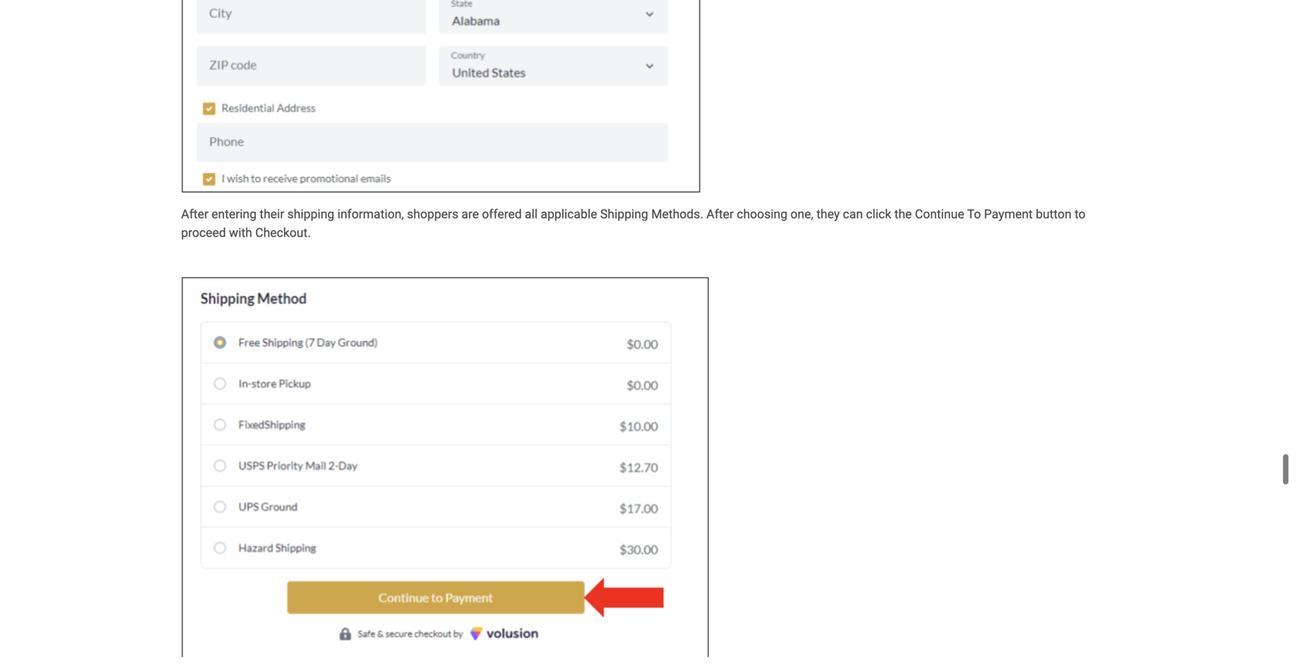 Task type: vqa. For each thing, say whether or not it's contained in the screenshot.
Feb
no



Task type: locate. For each thing, give the bounding box(es) containing it.
continue
[[915, 207, 965, 221]]

methods.
[[652, 207, 704, 221]]

1 horizontal spatial after
[[707, 207, 734, 221]]

are
[[462, 207, 479, 221]]

after left choosing
[[707, 207, 734, 221]]

information,
[[338, 207, 404, 221]]

proceed
[[181, 225, 226, 240]]

1 after from the left
[[181, 207, 208, 221]]

applicable
[[541, 207, 597, 221]]

0 horizontal spatial after
[[181, 207, 208, 221]]

to
[[968, 207, 981, 221]]

with
[[229, 225, 252, 240]]

entering
[[212, 207, 257, 221]]

after
[[181, 207, 208, 221], [707, 207, 734, 221]]

after up proceed
[[181, 207, 208, 221]]

2 after from the left
[[707, 207, 734, 221]]

the
[[895, 207, 912, 221]]

checkout.
[[255, 225, 311, 240]]

to
[[1075, 207, 1086, 221]]

shipping
[[287, 207, 335, 221]]

shipping
[[601, 207, 649, 221]]

all
[[525, 207, 538, 221]]



Task type: describe. For each thing, give the bounding box(es) containing it.
choosing
[[737, 207, 788, 221]]

payment
[[985, 207, 1033, 221]]

after entering their shipping information, shoppers are offered all applicable shipping methods. after choosing one, they can click the continue to payment button to proceed with checkout.
[[181, 207, 1086, 240]]

shoppers
[[407, 207, 459, 221]]

their
[[260, 207, 284, 221]]

can
[[843, 207, 863, 221]]

they
[[817, 207, 840, 221]]

offered
[[482, 207, 522, 221]]

click
[[866, 207, 892, 221]]

button
[[1036, 207, 1072, 221]]

one,
[[791, 207, 814, 221]]



